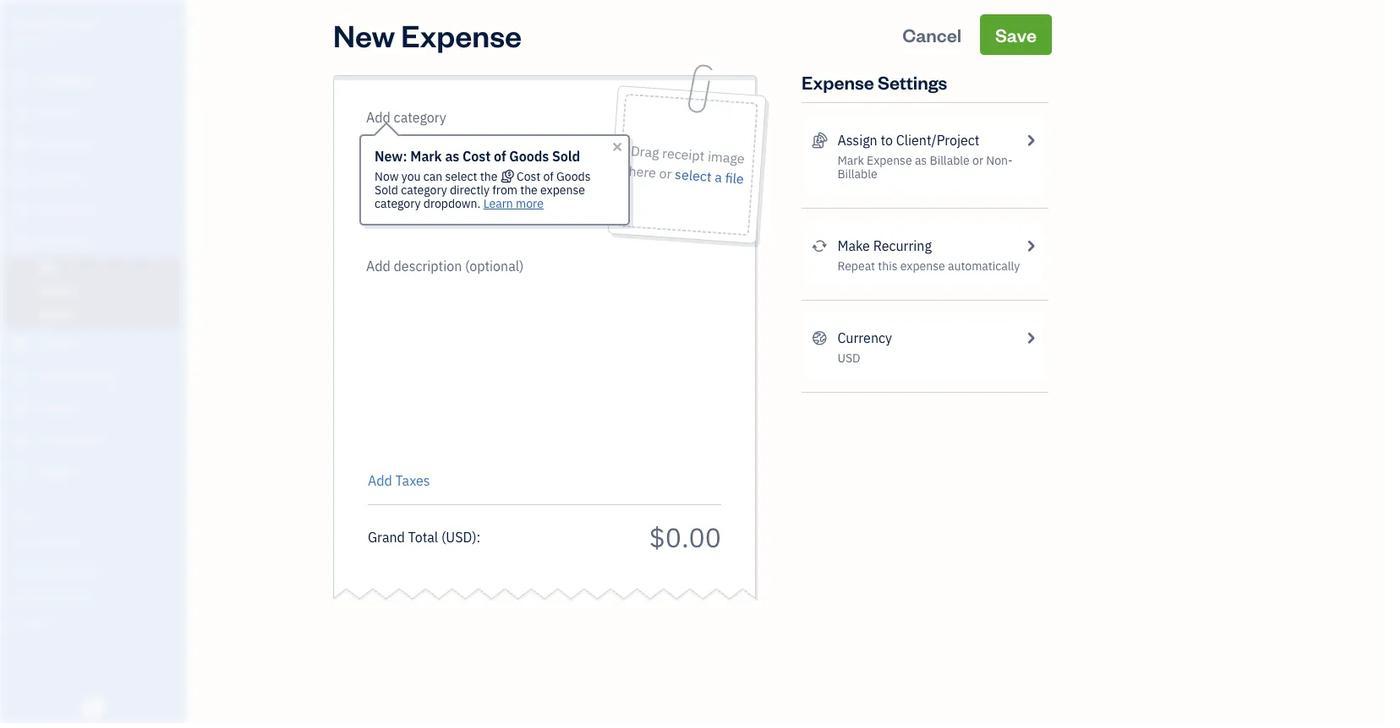 Task type: describe. For each thing, give the bounding box(es) containing it.
select a file
[[674, 165, 744, 188]]

more
[[516, 196, 544, 211]]

client/project
[[896, 131, 980, 149]]

currencyandlanguage image
[[812, 328, 827, 348]]

0 horizontal spatial usd
[[446, 528, 472, 546]]

apps image
[[13, 508, 181, 522]]

receipt
[[662, 144, 705, 165]]

oranges
[[48, 15, 100, 33]]

(
[[441, 528, 446, 546]]

cost inside cost of goods sold category directly from the expense category dropdown.
[[517, 169, 541, 184]]

project image
[[11, 337, 31, 353]]

chevronright image for assign to client/project
[[1023, 130, 1038, 151]]

select inside select a file
[[674, 165, 712, 186]]

owner
[[14, 34, 45, 47]]

file
[[724, 169, 744, 188]]

category down the date in mm/dd/yyyy format text field
[[401, 182, 447, 198]]

can
[[423, 169, 442, 184]]

drag receipt image here or
[[628, 142, 745, 183]]

close image
[[610, 140, 624, 154]]

chart image
[[11, 433, 31, 450]]

automatically
[[948, 258, 1020, 274]]

to
[[881, 131, 893, 149]]

0 horizontal spatial the
[[480, 169, 497, 184]]

invoice image
[[11, 170, 31, 187]]

0 vertical spatial cost
[[463, 148, 491, 165]]

client image
[[11, 106, 31, 123]]

directly
[[450, 182, 490, 198]]

total
[[408, 528, 438, 546]]

expense for new expense
[[401, 14, 522, 55]]

settings image
[[13, 616, 181, 630]]

report image
[[11, 465, 31, 482]]

learn more link
[[483, 196, 544, 211]]

expense inside cost of goods sold category directly from the expense category dropdown.
[[540, 182, 585, 198]]

dropdown.
[[423, 196, 481, 211]]

0 vertical spatial of
[[494, 148, 506, 165]]

non-
[[986, 153, 1013, 168]]

learn more
[[483, 196, 544, 211]]

1 vertical spatial expense
[[802, 70, 874, 94]]

the inside cost of goods sold category directly from the expense category dropdown.
[[520, 182, 538, 198]]

0 horizontal spatial select
[[445, 169, 477, 184]]

repeat
[[837, 258, 875, 274]]

items and services image
[[13, 562, 181, 576]]

currency
[[837, 329, 892, 347]]

select a file button
[[674, 164, 744, 189]]

save
[[995, 22, 1037, 47]]

0 horizontal spatial goods
[[509, 148, 549, 165]]

refresh image
[[812, 236, 827, 256]]

payment image
[[11, 202, 31, 219]]

timer image
[[11, 369, 31, 386]]

expensesrebilling image
[[812, 130, 827, 151]]

a
[[714, 168, 722, 186]]

new expense
[[333, 14, 522, 55]]

Category text field
[[366, 107, 511, 128]]

expense image
[[11, 234, 31, 251]]

main element
[[0, 0, 228, 724]]

mark inside mark expense as billable or non- billable
[[837, 153, 864, 168]]

make recurring
[[837, 237, 932, 255]]

settings
[[878, 70, 947, 94]]

grand total ( usd ):
[[368, 528, 481, 546]]

new: mark as cost of goods sold
[[375, 148, 580, 165]]

or for mark expense as billable or non- billable
[[972, 153, 983, 168]]

new
[[333, 14, 395, 55]]

mark expense as billable or non- billable
[[837, 153, 1013, 182]]

learn
[[483, 196, 513, 211]]



Task type: vqa. For each thing, say whether or not it's contained in the screenshot.
select to the left
yes



Task type: locate. For each thing, give the bounding box(es) containing it.
team members image
[[13, 535, 181, 549]]

1 horizontal spatial cost
[[517, 169, 541, 184]]

repeat this expense automatically
[[837, 258, 1020, 274]]

recurring
[[873, 237, 932, 255]]

Date in MM/DD/YYYY format text field
[[368, 149, 478, 167]]

expense settings
[[802, 70, 947, 94]]

):
[[472, 528, 481, 546]]

sold
[[552, 148, 580, 165], [375, 182, 398, 198]]

1 horizontal spatial the
[[520, 182, 538, 198]]

ruby
[[14, 15, 45, 33]]

or right here
[[659, 164, 672, 183]]

1 vertical spatial chevronright image
[[1023, 236, 1038, 256]]

mark
[[410, 148, 442, 165], [837, 153, 864, 168]]

1 vertical spatial usd
[[446, 528, 472, 546]]

0 vertical spatial expense
[[401, 14, 522, 55]]

usd right total
[[446, 528, 472, 546]]

add taxes button
[[368, 471, 430, 491]]

make
[[837, 237, 870, 255]]

or for drag receipt image here or
[[659, 164, 672, 183]]

category
[[401, 182, 447, 198], [375, 196, 421, 211]]

cost of goods sold category directly from the expense category dropdown.
[[375, 169, 591, 211]]

Description text field
[[359, 256, 713, 459]]

1 horizontal spatial or
[[972, 153, 983, 168]]

now
[[375, 169, 399, 184]]

from
[[492, 182, 517, 198]]

expense
[[540, 182, 585, 198], [900, 258, 945, 274]]

drag
[[630, 142, 660, 162]]

0 vertical spatial goods
[[509, 148, 549, 165]]

0 vertical spatial usd
[[837, 350, 860, 366]]

as for billable
[[915, 153, 927, 168]]

goods up from
[[509, 148, 549, 165]]

0 vertical spatial chevronright image
[[1023, 130, 1038, 151]]

expense inside mark expense as billable or non- billable
[[867, 153, 912, 168]]

0 horizontal spatial or
[[659, 164, 672, 183]]

sold left the you
[[375, 182, 398, 198]]

goods
[[509, 148, 549, 165], [556, 169, 591, 184]]

of up "more"
[[543, 169, 554, 184]]

select
[[674, 165, 712, 186], [445, 169, 477, 184]]

sold inside cost of goods sold category directly from the expense category dropdown.
[[375, 182, 398, 198]]

now you can select the
[[375, 169, 500, 184]]

expense down recurring
[[900, 258, 945, 274]]

expense for mark expense as billable or non- billable
[[867, 153, 912, 168]]

mark up can
[[410, 148, 442, 165]]

you
[[401, 169, 421, 184]]

as inside mark expense as billable or non- billable
[[915, 153, 927, 168]]

or left non-
[[972, 153, 983, 168]]

add taxes
[[368, 472, 430, 490]]

of up from
[[494, 148, 506, 165]]

as up now you can select the
[[445, 148, 459, 165]]

1 vertical spatial expense
[[900, 258, 945, 274]]

usd
[[837, 350, 860, 366], [446, 528, 472, 546]]

bank connections image
[[13, 589, 181, 603]]

as for cost
[[445, 148, 459, 165]]

1 vertical spatial goods
[[556, 169, 591, 184]]

select down receipt
[[674, 165, 712, 186]]

0 horizontal spatial sold
[[375, 182, 398, 198]]

chevronright image
[[1023, 328, 1038, 348]]

cost up "more"
[[517, 169, 541, 184]]

goods inside cost of goods sold category directly from the expense category dropdown.
[[556, 169, 591, 184]]

1 vertical spatial of
[[543, 169, 554, 184]]

0 horizontal spatial billable
[[837, 166, 877, 182]]

select down new: mark as cost of goods sold
[[445, 169, 477, 184]]

the
[[480, 169, 497, 184], [520, 182, 538, 198]]

here
[[628, 162, 657, 182]]

as
[[445, 148, 459, 165], [915, 153, 927, 168]]

expense
[[401, 14, 522, 55], [802, 70, 874, 94], [867, 153, 912, 168]]

1 horizontal spatial mark
[[837, 153, 864, 168]]

0 vertical spatial sold
[[552, 148, 580, 165]]

1 horizontal spatial expense
[[900, 258, 945, 274]]

the down new: mark as cost of goods sold
[[480, 169, 497, 184]]

1 horizontal spatial select
[[674, 165, 712, 186]]

goods left here
[[556, 169, 591, 184]]

cancel
[[902, 22, 962, 47]]

2 chevronright image from the top
[[1023, 236, 1038, 256]]

0 horizontal spatial of
[[494, 148, 506, 165]]

the right from
[[520, 182, 538, 198]]

0 horizontal spatial expense
[[540, 182, 585, 198]]

add
[[368, 472, 392, 490]]

or inside 'drag receipt image here or'
[[659, 164, 672, 183]]

sold left close image
[[552, 148, 580, 165]]

cost
[[463, 148, 491, 165], [517, 169, 541, 184]]

1 horizontal spatial goods
[[556, 169, 591, 184]]

or inside mark expense as billable or non- billable
[[972, 153, 983, 168]]

money image
[[11, 401, 31, 418]]

ruby oranges owner
[[14, 15, 100, 47]]

save button
[[980, 14, 1052, 55]]

1 horizontal spatial as
[[915, 153, 927, 168]]

0 vertical spatial expense
[[540, 182, 585, 198]]

new:
[[375, 148, 407, 165]]

of
[[494, 148, 506, 165], [543, 169, 554, 184]]

estimate image
[[11, 138, 31, 155]]

1 vertical spatial sold
[[375, 182, 398, 198]]

of inside cost of goods sold category directly from the expense category dropdown.
[[543, 169, 554, 184]]

as down 'assign to client/project'
[[915, 153, 927, 168]]

0 horizontal spatial mark
[[410, 148, 442, 165]]

Amount (USD) text field
[[649, 520, 721, 555]]

billable
[[930, 153, 970, 168], [837, 166, 877, 182]]

expense right from
[[540, 182, 585, 198]]

chevronright image for make recurring
[[1023, 236, 1038, 256]]

1 horizontal spatial sold
[[552, 148, 580, 165]]

1 horizontal spatial billable
[[930, 153, 970, 168]]

usd down currency
[[837, 350, 860, 366]]

chevronright image
[[1023, 130, 1038, 151], [1023, 236, 1038, 256]]

or
[[972, 153, 983, 168], [659, 164, 672, 183]]

this
[[878, 258, 898, 274]]

1 vertical spatial cost
[[517, 169, 541, 184]]

1 chevronright image from the top
[[1023, 130, 1038, 151]]

taxes
[[395, 472, 430, 490]]

1 horizontal spatial usd
[[837, 350, 860, 366]]

mark down assign
[[837, 153, 864, 168]]

billable down assign
[[837, 166, 877, 182]]

category down now
[[375, 196, 421, 211]]

cancel button
[[887, 14, 977, 55]]

2 vertical spatial expense
[[867, 153, 912, 168]]

assign
[[837, 131, 877, 149]]

1 horizontal spatial of
[[543, 169, 554, 184]]

assign to client/project
[[837, 131, 980, 149]]

billable down 'client/project'
[[930, 153, 970, 168]]

0 horizontal spatial as
[[445, 148, 459, 165]]

cost up cost of goods sold category directly from the expense category dropdown.
[[463, 148, 491, 165]]

freshbooks image
[[79, 697, 107, 717]]

image
[[707, 147, 745, 168]]

dashboard image
[[11, 74, 31, 90]]

0 horizontal spatial cost
[[463, 148, 491, 165]]

grand
[[368, 528, 405, 546]]



